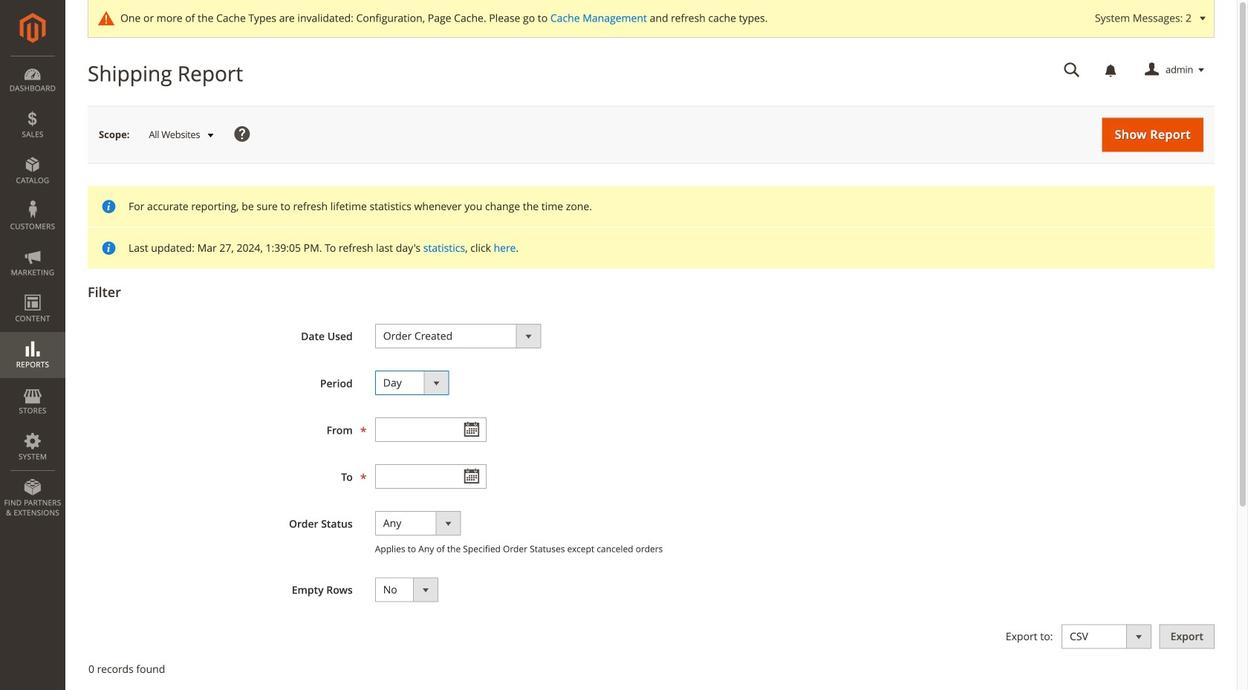 Task type: describe. For each thing, give the bounding box(es) containing it.
magento admin panel image
[[20, 13, 46, 43]]



Task type: locate. For each thing, give the bounding box(es) containing it.
menu bar
[[0, 56, 65, 526]]

None text field
[[1054, 57, 1091, 83], [375, 418, 487, 442], [1054, 57, 1091, 83], [375, 418, 487, 442]]

None text field
[[375, 465, 487, 489]]



